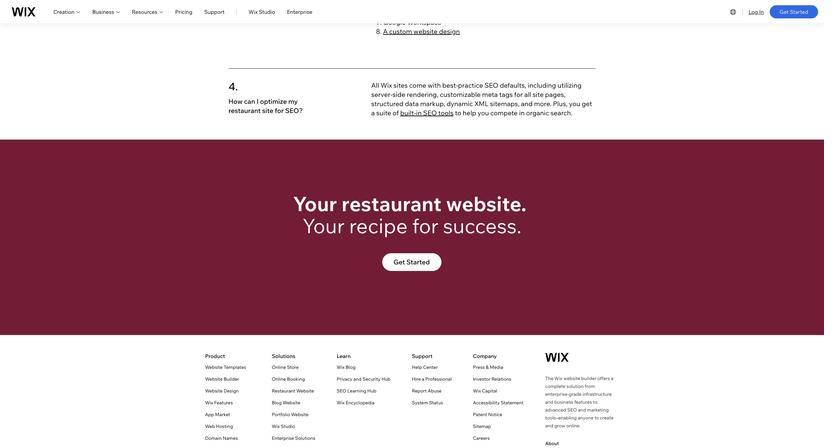Task type: describe. For each thing, give the bounding box(es) containing it.
enterprise for enterprise solutions
[[272, 436, 294, 442]]

online for online store
[[272, 365, 286, 371]]

product
[[205, 353, 225, 360]]

best-
[[442, 81, 458, 89]]

app
[[205, 412, 214, 418]]

and inside 'privacy and security hub' link
[[353, 377, 361, 383]]

of
[[393, 109, 399, 117]]

grade
[[569, 392, 581, 398]]

patent notice link
[[473, 411, 502, 419]]

enterprise link
[[287, 8, 312, 16]]

how
[[228, 97, 243, 106]]

creation button
[[53, 8, 80, 16]]

learn
[[337, 353, 351, 360]]

from
[[585, 384, 595, 390]]

xml
[[474, 100, 489, 108]]

website down product
[[205, 365, 223, 371]]

sitemap link
[[473, 423, 491, 431]]

log
[[749, 8, 758, 15]]

portfolio
[[272, 412, 290, 418]]

utilizing
[[558, 81, 582, 89]]

wix features link
[[205, 399, 233, 407]]

wix inside all wix sites come with best-practice seo defaults, including utilizing server-side rendering, customizable meta tags for all site pages, structured data markup, dynamic xml sitemaps, and more. plus, you get a suite of
[[381, 81, 392, 89]]

0 vertical spatial support
[[204, 8, 225, 15]]

design
[[439, 27, 460, 36]]

recipe
[[349, 214, 408, 239]]

enterprise solutions
[[272, 436, 315, 442]]

website builder
[[205, 377, 239, 383]]

status
[[429, 400, 443, 406]]

online for online booking
[[272, 377, 286, 383]]

store
[[287, 365, 299, 371]]

abuse
[[428, 389, 441, 394]]

google workspace a custom website design
[[383, 18, 460, 36]]

wix blog link
[[337, 364, 356, 372]]

site inside all wix sites come with best-practice seo defaults, including utilizing server-side rendering, customizable meta tags for all site pages, structured data markup, dynamic xml sitemaps, and more. plus, you get a suite of
[[533, 90, 544, 99]]

capital
[[482, 389, 497, 394]]

side
[[393, 90, 405, 99]]

0 horizontal spatial get started link
[[382, 254, 441, 272]]

tools–enabling
[[545, 416, 577, 421]]

booking
[[287, 377, 305, 383]]

hire
[[412, 377, 421, 383]]

about
[[545, 441, 559, 447]]

0 horizontal spatial you
[[478, 109, 489, 117]]

privacy and security hub
[[337, 377, 391, 383]]

sitemaps,
[[490, 100, 519, 108]]

my
[[288, 97, 298, 106]]

website inside the wix website builder offers a complete solution from enterprise-grade infrastructure and business features to advanced seo and marketing tools–enabling anyone to create and grow online.
[[563, 376, 580, 382]]

and left grow
[[545, 423, 553, 429]]

app market link
[[205, 411, 230, 419]]

wix inside the wix website builder offers a complete solution from enterprise-grade infrastructure and business features to advanced seo and marketing tools–enabling anyone to create and grow online.
[[554, 376, 562, 382]]

enterprise for enterprise
[[287, 8, 312, 15]]

restaurant website
[[272, 389, 314, 394]]

design
[[224, 389, 239, 394]]

online booking link
[[272, 376, 305, 384]]

complete
[[545, 384, 565, 390]]

1 vertical spatial wix studio link
[[272, 423, 295, 431]]

system status link
[[412, 399, 443, 407]]

infrastructure
[[583, 392, 612, 398]]

suite
[[376, 109, 391, 117]]

wix logo, homepage image
[[545, 353, 569, 363]]

dynamic
[[447, 100, 473, 108]]

a custom website design link
[[383, 27, 460, 36]]

notice
[[488, 412, 502, 418]]

pages,
[[545, 90, 566, 99]]

report abuse link
[[412, 388, 441, 395]]

how can i optimize my restaurant site for seo?
[[228, 97, 303, 115]]

website up wix features link on the left bottom of the page
[[205, 389, 223, 394]]

rendering,
[[407, 90, 438, 99]]

market
[[215, 412, 230, 418]]

customizable
[[440, 90, 481, 99]]

site inside how can i optimize my restaurant site for seo?
[[262, 107, 273, 115]]

website.
[[446, 192, 527, 217]]

blog website
[[272, 400, 300, 406]]

resources button
[[132, 8, 163, 16]]

grow
[[554, 423, 565, 429]]

all
[[524, 90, 531, 99]]

1 in from the left
[[416, 109, 422, 117]]

i
[[257, 97, 259, 106]]

blog website link
[[272, 399, 300, 407]]

a inside 'link'
[[422, 377, 424, 383]]

features
[[214, 400, 233, 406]]

website down booking on the bottom
[[296, 389, 314, 394]]

creation
[[53, 8, 74, 15]]

and up the 'advanced'
[[545, 400, 553, 406]]

2 vertical spatial to
[[594, 416, 599, 421]]

1 vertical spatial to
[[593, 400, 597, 406]]

blog inside wix blog link
[[346, 365, 356, 371]]

with
[[428, 81, 441, 89]]

1 vertical spatial studio
[[281, 424, 295, 430]]

and down features
[[578, 408, 586, 414]]

website up website design link
[[205, 377, 223, 383]]

patent
[[473, 412, 487, 418]]

enterprise-
[[545, 392, 569, 398]]

seo down privacy
[[337, 389, 346, 394]]

learning
[[347, 389, 366, 394]]

domain
[[205, 436, 222, 442]]

0 horizontal spatial started
[[406, 258, 430, 267]]

report abuse
[[412, 389, 441, 394]]

the wix website builder offers a complete solution from enterprise-grade infrastructure and business features to advanced seo and marketing tools–enabling anyone to create and grow online.
[[545, 376, 614, 429]]

web
[[205, 424, 215, 430]]

professional
[[425, 377, 452, 383]]

privacy
[[337, 377, 352, 383]]

templates
[[224, 365, 246, 371]]

tags
[[499, 90, 513, 99]]

patent notice
[[473, 412, 502, 418]]

website builder link
[[205, 376, 239, 384]]



Task type: vqa. For each thing, say whether or not it's contained in the screenshot.
pages,
yes



Task type: locate. For each thing, give the bounding box(es) containing it.
website templates
[[205, 365, 246, 371]]

press & media
[[473, 365, 503, 371]]

0 vertical spatial hub
[[381, 377, 391, 383]]

0 horizontal spatial hub
[[367, 389, 376, 394]]

hire a professional
[[412, 377, 452, 383]]

help center link
[[412, 364, 438, 372]]

wix blog
[[337, 365, 356, 371]]

your
[[293, 192, 337, 217], [302, 214, 345, 239]]

0 vertical spatial site
[[533, 90, 544, 99]]

website design
[[205, 389, 239, 394]]

0 horizontal spatial studio
[[259, 8, 275, 15]]

anyone
[[578, 416, 593, 421]]

0 horizontal spatial restaurant
[[228, 107, 261, 115]]

1 horizontal spatial get
[[780, 8, 789, 15]]

0 horizontal spatial a
[[371, 109, 375, 117]]

business
[[92, 8, 114, 15]]

company
[[473, 353, 497, 360]]

1 vertical spatial restaurant
[[342, 192, 442, 217]]

online store link
[[272, 364, 299, 372]]

1 vertical spatial for
[[275, 107, 284, 115]]

0 horizontal spatial for
[[275, 107, 284, 115]]

0 horizontal spatial website
[[414, 27, 438, 36]]

0 horizontal spatial get
[[394, 258, 405, 267]]

restaurant
[[228, 107, 261, 115], [342, 192, 442, 217]]

2 vertical spatial for
[[412, 214, 439, 239]]

1 horizontal spatial a
[[422, 377, 424, 383]]

1 horizontal spatial get started
[[780, 8, 808, 15]]

1 horizontal spatial blog
[[346, 365, 356, 371]]

online up restaurant
[[272, 377, 286, 383]]

0 vertical spatial enterprise
[[287, 8, 312, 15]]

online inside "online store" link
[[272, 365, 286, 371]]

2 online from the top
[[272, 377, 286, 383]]

seo inside all wix sites come with best-practice seo defaults, including utilizing server-side rendering, customizable meta tags for all site pages, structured data markup, dynamic xml sitemaps, and more. plus, you get a suite of
[[485, 81, 498, 89]]

to down marketing on the bottom
[[594, 416, 599, 421]]

hub right security
[[381, 377, 391, 383]]

1 vertical spatial started
[[406, 258, 430, 267]]

2 horizontal spatial a
[[611, 376, 613, 382]]

1 online from the top
[[272, 365, 286, 371]]

wix features
[[205, 400, 233, 406]]

1 vertical spatial enterprise
[[272, 436, 294, 442]]

restaurant website link
[[272, 388, 314, 395]]

seo down markup,
[[423, 109, 437, 117]]

wix encyclopedia link
[[337, 399, 374, 407]]

blog inside blog website link
[[272, 400, 282, 406]]

1 vertical spatial you
[[478, 109, 489, 117]]

relations
[[491, 377, 511, 383]]

enterprise inside enterprise solutions 'link'
[[272, 436, 294, 442]]

online booking
[[272, 377, 305, 383]]

1 horizontal spatial for
[[412, 214, 439, 239]]

security
[[362, 377, 380, 383]]

studio left enterprise link
[[259, 8, 275, 15]]

support up help center at bottom
[[412, 353, 432, 360]]

google
[[383, 18, 406, 26]]

0 vertical spatial solutions
[[272, 353, 295, 360]]

1 vertical spatial support
[[412, 353, 432, 360]]

press & media link
[[473, 364, 503, 372]]

get started
[[780, 8, 808, 15], [394, 258, 430, 267]]

1 vertical spatial hub
[[367, 389, 376, 394]]

seo down business on the bottom of page
[[567, 408, 577, 414]]

1 horizontal spatial you
[[569, 100, 580, 108]]

1 horizontal spatial site
[[533, 90, 544, 99]]

accessibility statement link
[[473, 399, 524, 407]]

offers
[[597, 376, 610, 382]]

0 vertical spatial website
[[414, 27, 438, 36]]

0 horizontal spatial blog
[[272, 400, 282, 406]]

data
[[405, 100, 419, 108]]

privacy and security hub link
[[337, 376, 391, 384]]

you left the get
[[569, 100, 580, 108]]

investor relations link
[[473, 376, 511, 384]]

solutions up online store
[[272, 353, 295, 360]]

a inside all wix sites come with best-practice seo defaults, including utilizing server-side rendering, customizable meta tags for all site pages, structured data markup, dynamic xml sitemaps, and more. plus, you get a suite of
[[371, 109, 375, 117]]

built-
[[400, 109, 416, 117]]

structured
[[371, 100, 403, 108]]

0 vertical spatial to
[[455, 109, 461, 117]]

solutions inside 'link'
[[295, 436, 315, 442]]

0 vertical spatial wix studio link
[[249, 8, 275, 16]]

0 vertical spatial for
[[514, 90, 523, 99]]

site down including
[[533, 90, 544, 99]]

0 horizontal spatial support
[[204, 8, 225, 15]]

get started link
[[770, 5, 818, 18], [382, 254, 441, 272]]

and down all
[[521, 100, 533, 108]]

1 vertical spatial blog
[[272, 400, 282, 406]]

1 vertical spatial get
[[394, 258, 405, 267]]

resources
[[132, 8, 157, 15]]

features
[[574, 400, 592, 406]]

plus,
[[553, 100, 568, 108]]

online left the store at the left bottom of the page
[[272, 365, 286, 371]]

1 horizontal spatial hub
[[381, 377, 391, 383]]

solution
[[566, 384, 584, 390]]

online
[[272, 365, 286, 371], [272, 377, 286, 383]]

1 horizontal spatial website
[[563, 376, 580, 382]]

to down the infrastructure
[[593, 400, 597, 406]]

studio down portfolio website
[[281, 424, 295, 430]]

1 vertical spatial website
[[563, 376, 580, 382]]

sitemap
[[473, 424, 491, 430]]

started
[[790, 8, 808, 15], [406, 258, 430, 267]]

1 vertical spatial site
[[262, 107, 273, 115]]

site down optimize at left
[[262, 107, 273, 115]]

1 horizontal spatial get started link
[[770, 5, 818, 18]]

1 horizontal spatial studio
[[281, 424, 295, 430]]

4.
[[228, 80, 238, 93]]

blog
[[346, 365, 356, 371], [272, 400, 282, 406]]

builder
[[224, 377, 239, 383]]

0 vertical spatial started
[[790, 8, 808, 15]]

solutions down portfolio website
[[295, 436, 315, 442]]

careers link
[[473, 435, 490, 443]]

0 horizontal spatial site
[[262, 107, 273, 115]]

1 vertical spatial get started link
[[382, 254, 441, 272]]

seo up meta
[[485, 81, 498, 89]]

hub
[[381, 377, 391, 383], [367, 389, 376, 394]]

language selector, english selected image
[[729, 8, 737, 16]]

sites
[[393, 81, 408, 89]]

website up solution
[[563, 376, 580, 382]]

1 vertical spatial online
[[272, 377, 286, 383]]

1 horizontal spatial support
[[412, 353, 432, 360]]

website down the workspace
[[414, 27, 438, 36]]

restaurant inside the your restaurant website. your recipe for success.
[[342, 192, 442, 217]]

2 in from the left
[[519, 109, 525, 117]]

search.
[[551, 109, 573, 117]]

more.
[[534, 100, 552, 108]]

marketing
[[587, 408, 609, 414]]

a right offers
[[611, 376, 613, 382]]

in down data
[[416, 109, 422, 117]]

wix encyclopedia
[[337, 400, 374, 406]]

0 vertical spatial wix studio
[[249, 8, 275, 15]]

1 vertical spatial solutions
[[295, 436, 315, 442]]

seo learning hub
[[337, 389, 376, 394]]

meta
[[482, 90, 498, 99]]

come
[[409, 81, 426, 89]]

0 horizontal spatial in
[[416, 109, 422, 117]]

hub down security
[[367, 389, 376, 394]]

1 vertical spatial wix studio
[[272, 424, 295, 430]]

online inside online booking link
[[272, 377, 286, 383]]

help center
[[412, 365, 438, 371]]

website design link
[[205, 388, 239, 395]]

for inside all wix sites come with best-practice seo defaults, including utilizing server-side rendering, customizable meta tags for all site pages, structured data markup, dynamic xml sitemaps, and more. plus, you get a suite of
[[514, 90, 523, 99]]

to down dynamic
[[455, 109, 461, 117]]

1 horizontal spatial in
[[519, 109, 525, 117]]

1 horizontal spatial restaurant
[[342, 192, 442, 217]]

0 vertical spatial restaurant
[[228, 107, 261, 115]]

0 vertical spatial blog
[[346, 365, 356, 371]]

for inside how can i optimize my restaurant site for seo?
[[275, 107, 284, 115]]

server-
[[371, 90, 393, 99]]

solutions
[[272, 353, 295, 360], [295, 436, 315, 442]]

and inside all wix sites come with best-practice seo defaults, including utilizing server-side rendering, customizable meta tags for all site pages, structured data markup, dynamic xml sitemaps, and more. plus, you get a suite of
[[521, 100, 533, 108]]

you inside all wix sites come with best-practice seo defaults, including utilizing server-side rendering, customizable meta tags for all site pages, structured data markup, dynamic xml sitemaps, and more. plus, you get a suite of
[[569, 100, 580, 108]]

wix capital link
[[473, 388, 497, 395]]

wix
[[249, 8, 258, 15], [381, 81, 392, 89], [337, 365, 345, 371], [554, 376, 562, 382], [473, 389, 481, 394], [205, 400, 213, 406], [337, 400, 345, 406], [272, 424, 280, 430]]

and up the learning on the left of the page
[[353, 377, 361, 383]]

0 vertical spatial online
[[272, 365, 286, 371]]

website inside the google workspace a custom website design
[[414, 27, 438, 36]]

0 vertical spatial studio
[[259, 8, 275, 15]]

a inside the wix website builder offers a complete solution from enterprise-grade infrastructure and business features to advanced seo and marketing tools–enabling anyone to create and grow online.
[[611, 376, 613, 382]]

workspace
[[407, 18, 441, 26]]

blog up portfolio
[[272, 400, 282, 406]]

website down blog website link
[[291, 412, 309, 418]]

including
[[528, 81, 556, 89]]

defaults,
[[500, 81, 526, 89]]

0 horizontal spatial get started
[[394, 258, 430, 267]]

blog down learn
[[346, 365, 356, 371]]

you down xml
[[478, 109, 489, 117]]

seo inside the wix website builder offers a complete solution from enterprise-grade infrastructure and business features to advanced seo and marketing tools–enabling anyone to create and grow online.
[[567, 408, 577, 414]]

0 vertical spatial get started link
[[770, 5, 818, 18]]

in left organic
[[519, 109, 525, 117]]

hub inside seo learning hub link
[[367, 389, 376, 394]]

0 vertical spatial get started
[[780, 8, 808, 15]]

system status
[[412, 400, 443, 406]]

enterprise solutions link
[[272, 435, 315, 443]]

pricing
[[175, 8, 192, 15]]

a left the suite
[[371, 109, 375, 117]]

0 vertical spatial get
[[780, 8, 789, 15]]

in
[[759, 8, 764, 15]]

restaurant inside how can i optimize my restaurant site for seo?
[[228, 107, 261, 115]]

support right pricing
[[204, 8, 225, 15]]

all
[[371, 81, 379, 89]]

encyclopedia
[[346, 400, 374, 406]]

tools
[[438, 109, 454, 117]]

website up portfolio website
[[283, 400, 300, 406]]

1 vertical spatial get started
[[394, 258, 430, 267]]

log in link
[[749, 8, 764, 16]]

advanced
[[545, 408, 566, 414]]

statement
[[501, 400, 524, 406]]

website
[[414, 27, 438, 36], [563, 376, 580, 382]]

accessibility
[[473, 400, 500, 406]]

2 horizontal spatial for
[[514, 90, 523, 99]]

hub inside 'privacy and security hub' link
[[381, 377, 391, 383]]

press
[[473, 365, 485, 371]]

0 vertical spatial you
[[569, 100, 580, 108]]

accessibility statement
[[473, 400, 524, 406]]

get
[[582, 100, 592, 108]]

a right hire
[[422, 377, 424, 383]]

center
[[423, 365, 438, 371]]

for inside the your restaurant website. your recipe for success.
[[412, 214, 439, 239]]

1 horizontal spatial started
[[790, 8, 808, 15]]

custom
[[389, 27, 412, 36]]

portfolio website
[[272, 412, 309, 418]]



